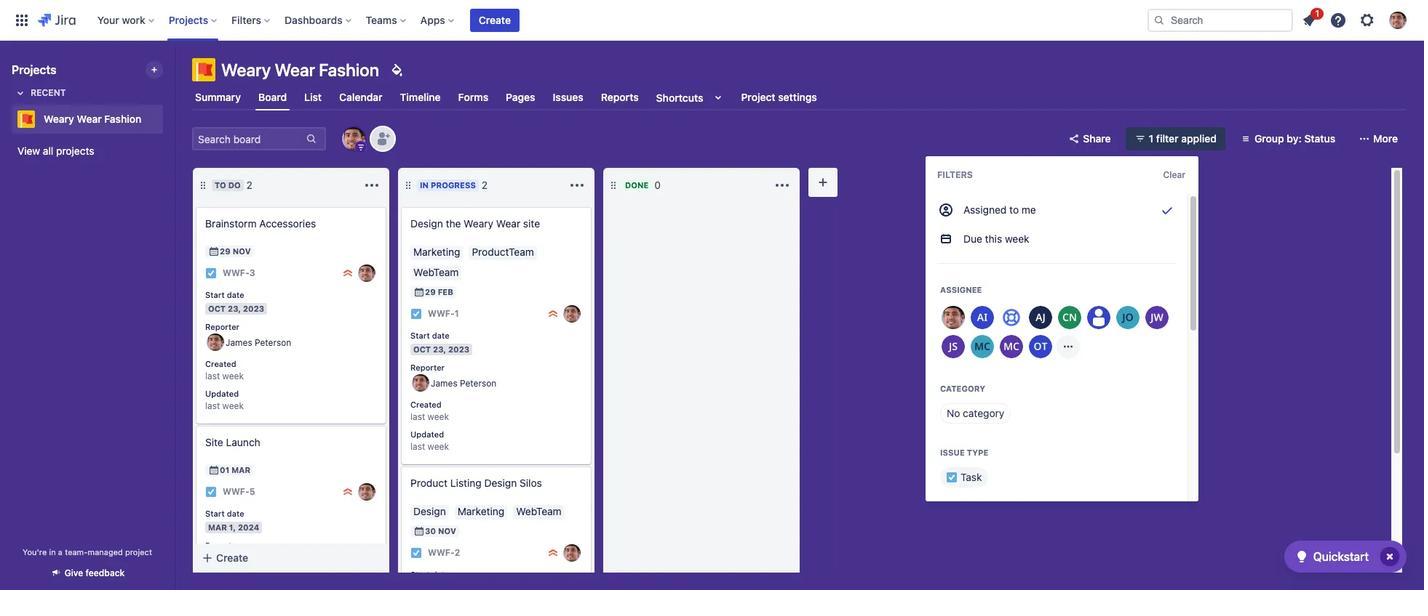 Task type: vqa. For each thing, say whether or not it's contained in the screenshot.
the leftmost you
no



Task type: locate. For each thing, give the bounding box(es) containing it.
1 vertical spatial filters
[[937, 170, 973, 180]]

0 horizontal spatial create button
[[193, 546, 389, 572]]

filters up assigned
[[937, 170, 973, 180]]

design left silos
[[484, 477, 517, 490]]

launch
[[226, 437, 260, 449]]

2 highest image from the top
[[342, 487, 354, 499]]

0 horizontal spatial design
[[410, 218, 443, 230]]

0 vertical spatial reporter
[[205, 322, 239, 332]]

2023 down 3
[[243, 304, 264, 313]]

task image for wwf-3
[[205, 268, 217, 279]]

primary element
[[9, 0, 1148, 40]]

create down 1,
[[216, 552, 248, 565]]

task image left 'wwf-3' link
[[205, 268, 217, 279]]

tab list
[[183, 84, 1415, 111]]

0 horizontal spatial projects
[[12, 63, 56, 76]]

1 horizontal spatial 2
[[455, 548, 460, 559]]

2 highest image from the top
[[547, 548, 559, 560]]

column actions menu image down add people image
[[363, 177, 381, 194]]

james down 1,
[[226, 557, 252, 568]]

1 horizontal spatial 1
[[1149, 132, 1154, 145]]

project settings link
[[738, 84, 820, 111]]

highest image for accessories
[[342, 268, 354, 279]]

1 horizontal spatial design
[[484, 477, 517, 490]]

week
[[1005, 233, 1029, 245], [222, 371, 244, 382], [222, 401, 244, 412], [428, 412, 449, 423], [428, 442, 449, 453]]

feb
[[438, 287, 453, 297]]

start down wwf-2 link
[[410, 571, 430, 580]]

1 horizontal spatial updated last week
[[410, 430, 449, 453]]

updated up site
[[205, 390, 239, 399]]

0 vertical spatial weary wear fashion
[[221, 60, 379, 80]]

0 vertical spatial nov
[[233, 247, 251, 256]]

1 horizontal spatial 23,
[[433, 345, 446, 354]]

oct
[[208, 304, 226, 313], [413, 345, 431, 354]]

start date oct 23, 2023 down wwf-1 link
[[410, 331, 470, 354]]

1 horizontal spatial 2023
[[448, 345, 470, 354]]

created last week up product
[[410, 401, 449, 423]]

start down 'wwf-3' link
[[205, 290, 225, 300]]

reporter
[[205, 322, 239, 332], [410, 363, 445, 372], [205, 541, 239, 551]]

0 horizontal spatial start date oct 23, 2023
[[205, 290, 264, 313]]

reporter down 1,
[[205, 541, 239, 551]]

teams
[[366, 13, 397, 26]]

1 horizontal spatial create
[[479, 13, 511, 26]]

site
[[205, 437, 223, 449]]

projects
[[169, 13, 208, 26], [12, 63, 56, 76]]

product listing design silos
[[410, 477, 542, 490]]

2 vertical spatial peterson
[[255, 557, 291, 568]]

james peterson down wwf-1 link
[[431, 378, 497, 389]]

1 vertical spatial 1
[[1149, 132, 1154, 145]]

0 vertical spatial updated last week
[[205, 390, 244, 412]]

accessories
[[259, 218, 316, 230]]

1 vertical spatial 29
[[425, 287, 436, 297]]

banner containing your work
[[0, 0, 1424, 41]]

automation for jira image
[[1029, 306, 1052, 329]]

1 for 1 filter applied
[[1149, 132, 1154, 145]]

task image down 01 march 2024 icon
[[205, 487, 217, 499]]

settings image
[[1359, 11, 1376, 29]]

mar
[[232, 466, 250, 475], [208, 523, 227, 532]]

0 horizontal spatial nov
[[233, 247, 251, 256]]

issue
[[940, 448, 965, 457]]

1 horizontal spatial updated
[[410, 430, 444, 440]]

peterson for accessories
[[255, 338, 291, 348]]

1 vertical spatial nov
[[438, 527, 456, 536]]

2023
[[243, 304, 264, 313], [448, 345, 470, 354]]

1 vertical spatial start date oct 23, 2023
[[410, 331, 470, 354]]

projects up recent
[[12, 63, 56, 76]]

create button right apps dropdown button
[[470, 8, 520, 32]]

calendar
[[339, 91, 383, 103]]

work
[[122, 13, 145, 26]]

2 for in progress 2
[[482, 179, 488, 191]]

recent
[[31, 87, 66, 98]]

weary inside 'link'
[[44, 113, 74, 125]]

task image
[[205, 268, 217, 279], [410, 309, 422, 320], [205, 487, 217, 499], [410, 548, 422, 560]]

james peterson down 3
[[226, 338, 291, 348]]

projects right work
[[169, 13, 208, 26]]

0 horizontal spatial mar
[[208, 523, 227, 532]]

1 vertical spatial 2023
[[448, 345, 470, 354]]

quickstart button
[[1284, 541, 1407, 573]]

0
[[655, 179, 661, 191]]

oct down 'wwf-3' link
[[208, 304, 226, 313]]

filters right projects dropdown button
[[232, 13, 261, 26]]

1 horizontal spatial weary
[[221, 60, 271, 80]]

1 highest image from the top
[[547, 309, 559, 320]]

1 vertical spatial created
[[410, 401, 442, 410]]

weary wear fashion up list
[[221, 60, 379, 80]]

2 vertical spatial reporter
[[205, 541, 239, 551]]

3 column actions menu image from the left
[[774, 177, 791, 194]]

add people image
[[374, 130, 392, 148]]

updated last week up product
[[410, 430, 449, 453]]

29 february 2024 image
[[413, 287, 425, 298]]

create
[[479, 13, 511, 26], [216, 552, 248, 565]]

23, down wwf-1 link
[[433, 345, 446, 354]]

reporter down 'wwf-3' link
[[205, 322, 239, 332]]

filters inside filters popup button
[[232, 13, 261, 26]]

james peterson down 2024
[[226, 557, 291, 568]]

1 vertical spatial peterson
[[460, 378, 497, 389]]

1 vertical spatial wear
[[77, 113, 102, 125]]

29 november 2023 image
[[208, 246, 220, 258], [208, 246, 220, 258]]

2024
[[238, 523, 259, 532]]

created last week up site launch
[[205, 360, 244, 382]]

oct down wwf-1 link
[[413, 345, 431, 354]]

jira outlook image
[[1116, 306, 1140, 329]]

james down wwf-1 link
[[431, 378, 458, 389]]

create right apps dropdown button
[[479, 13, 511, 26]]

1 horizontal spatial nov
[[438, 527, 456, 536]]

all
[[43, 145, 53, 157]]

banner
[[0, 0, 1424, 41]]

design
[[410, 218, 443, 230], [484, 477, 517, 490]]

project
[[741, 91, 776, 103]]

wwf-
[[223, 268, 249, 279], [428, 309, 455, 320], [223, 487, 249, 498], [428, 548, 455, 559]]

reporter for site launch
[[205, 541, 239, 551]]

task image down 29 february 2024 icon
[[410, 309, 422, 320]]

0 vertical spatial fashion
[[319, 60, 379, 80]]

status
[[1304, 132, 1336, 145]]

1 vertical spatial weary
[[44, 113, 74, 125]]

issues
[[553, 91, 583, 103]]

updated up product
[[410, 430, 444, 440]]

30 november 2023 image
[[413, 526, 425, 538], [413, 526, 425, 538]]

nov for 29 nov
[[233, 247, 251, 256]]

wwf- for 2
[[428, 548, 455, 559]]

james peterson image for wwf-3
[[358, 265, 376, 282]]

assigned
[[964, 204, 1007, 216]]

Search board text field
[[194, 129, 304, 149]]

0 vertical spatial oct
[[208, 304, 226, 313]]

nov right 30
[[438, 527, 456, 536]]

1 vertical spatial mar
[[208, 523, 227, 532]]

create button down 2024
[[193, 546, 389, 572]]

29 for 29 nov
[[220, 247, 231, 256]]

dismiss quickstart image
[[1378, 546, 1402, 569]]

james for accessories
[[226, 338, 252, 348]]

0 vertical spatial create button
[[470, 8, 520, 32]]

sidebar navigation image
[[159, 58, 191, 87]]

2 inside wwf-2 link
[[455, 548, 460, 559]]

1 vertical spatial design
[[484, 477, 517, 490]]

timeline link
[[397, 84, 444, 111]]

updated last week up site launch
[[205, 390, 244, 412]]

wwf-5 link
[[223, 486, 255, 499]]

james peterson image for wwf-5
[[358, 484, 376, 501]]

2 horizontal spatial 2
[[482, 179, 488, 191]]

0 horizontal spatial 29
[[220, 247, 231, 256]]

mar inside start date mar 1, 2024
[[208, 523, 227, 532]]

2 horizontal spatial wear
[[496, 218, 520, 230]]

wwf-2 link
[[428, 548, 460, 560]]

notifications image
[[1300, 11, 1318, 29]]

james peterson for accessories
[[226, 338, 291, 348]]

1 inside button
[[1149, 132, 1154, 145]]

0 vertical spatial highest image
[[547, 309, 559, 320]]

wear left site on the top of page
[[496, 218, 520, 230]]

highest image
[[547, 309, 559, 320], [547, 548, 559, 560]]

29 left feb
[[425, 287, 436, 297]]

list
[[304, 91, 322, 103]]

2
[[246, 179, 253, 191], [482, 179, 488, 191], [455, 548, 460, 559]]

1 vertical spatial oct
[[413, 345, 431, 354]]

alert integration image
[[971, 306, 994, 329]]

column actions menu image left create column icon
[[774, 177, 791, 194]]

23, down 'wwf-3' link
[[228, 304, 241, 313]]

start
[[205, 290, 225, 300], [410, 331, 430, 341], [205, 509, 225, 519], [410, 571, 430, 580]]

2 right do
[[246, 179, 253, 191]]

0 horizontal spatial 2
[[246, 179, 253, 191]]

filters
[[232, 13, 261, 26], [937, 170, 973, 180]]

5
[[249, 487, 255, 498]]

view all projects link
[[12, 138, 163, 164]]

start down wwf-5 link
[[205, 509, 225, 519]]

2 horizontal spatial weary
[[464, 218, 493, 230]]

highest image for design the weary wear site
[[547, 309, 559, 320]]

a
[[58, 548, 63, 557]]

wwf- down 29 nov
[[223, 268, 249, 279]]

your work
[[97, 13, 145, 26]]

microsoft teams for jira cloud image
[[1000, 335, 1023, 358]]

james peterson image
[[342, 127, 365, 151], [563, 306, 581, 323], [942, 306, 965, 329], [207, 334, 224, 352], [207, 553, 224, 571]]

1 horizontal spatial projects
[[169, 13, 208, 26]]

29
[[220, 247, 231, 256], [425, 287, 436, 297]]

0 vertical spatial 23,
[[228, 304, 241, 313]]

0 vertical spatial james
[[226, 338, 252, 348]]

1 horizontal spatial mar
[[232, 466, 250, 475]]

0 vertical spatial filters
[[232, 13, 261, 26]]

date down 'wwf-3' link
[[227, 290, 244, 300]]

1 vertical spatial highest image
[[547, 548, 559, 560]]

group
[[1255, 132, 1284, 145]]

0 vertical spatial created last week
[[205, 360, 244, 382]]

2 down '30 nov' in the left of the page
[[455, 548, 460, 559]]

weary up board
[[221, 60, 271, 80]]

feedback
[[86, 568, 125, 579]]

1 vertical spatial created last week
[[410, 401, 449, 423]]

weary down recent
[[44, 113, 74, 125]]

the
[[446, 218, 461, 230]]

1 horizontal spatial column actions menu image
[[568, 177, 586, 194]]

task
[[961, 472, 982, 484]]

filter
[[1156, 132, 1179, 145]]

1 horizontal spatial oct
[[413, 345, 431, 354]]

0 vertical spatial mar
[[232, 466, 250, 475]]

design left the
[[410, 218, 443, 230]]

0 vertical spatial wear
[[275, 60, 315, 80]]

29 feb
[[425, 287, 453, 297]]

weary wear fashion up view all projects link
[[44, 113, 142, 125]]

share button
[[1060, 127, 1120, 151]]

0 vertical spatial projects
[[169, 13, 208, 26]]

2 vertical spatial weary
[[464, 218, 493, 230]]

1 highest image from the top
[[342, 268, 354, 279]]

apps
[[420, 13, 445, 26]]

brainstorm accessories
[[205, 218, 316, 230]]

task image up start date
[[410, 548, 422, 560]]

nov up wwf-3
[[233, 247, 251, 256]]

0 vertical spatial 1
[[1315, 8, 1319, 19]]

weary
[[221, 60, 271, 80], [44, 113, 74, 125], [464, 218, 493, 230]]

james peterson
[[226, 338, 291, 348], [431, 378, 497, 389], [226, 557, 291, 568]]

brainstorm
[[205, 218, 257, 230]]

more button
[[1350, 127, 1407, 151]]

2023 down wwf-1 link
[[448, 345, 470, 354]]

0 horizontal spatial fashion
[[104, 113, 142, 125]]

wear up view all projects link
[[77, 113, 102, 125]]

0 horizontal spatial weary
[[44, 113, 74, 125]]

start date mar 1, 2024
[[205, 509, 259, 532]]

1 vertical spatial james peterson
[[431, 378, 497, 389]]

jira image
[[38, 11, 76, 29], [38, 11, 76, 29]]

column actions menu image left done
[[568, 177, 586, 194]]

james peterson image
[[358, 265, 376, 282], [412, 375, 429, 393], [358, 484, 376, 501], [563, 545, 581, 563]]

in
[[420, 180, 429, 190]]

task image for wwf-2
[[410, 548, 422, 560]]

date up 1,
[[227, 509, 244, 519]]

highest image for product listing design silos
[[547, 548, 559, 560]]

start date oct 23, 2023 down 'wwf-3' link
[[205, 290, 264, 313]]

progress
[[431, 180, 476, 190]]

2 vertical spatial james peterson
[[226, 557, 291, 568]]

1 horizontal spatial wear
[[275, 60, 315, 80]]

project settings
[[741, 91, 817, 103]]

0 horizontal spatial updated
[[205, 390, 239, 399]]

updated
[[205, 390, 239, 399], [410, 430, 444, 440]]

1 horizontal spatial create button
[[470, 8, 520, 32]]

0 horizontal spatial created
[[205, 360, 236, 369]]

help image
[[1330, 11, 1347, 29]]

wwf- down 29 feb
[[428, 309, 455, 320]]

mar right 01
[[232, 466, 250, 475]]

0 horizontal spatial oct
[[208, 304, 226, 313]]

1 inside banner
[[1315, 8, 1319, 19]]

0 vertical spatial highest image
[[342, 268, 354, 279]]

0 horizontal spatial column actions menu image
[[363, 177, 381, 194]]

mar left 1,
[[208, 523, 227, 532]]

column actions menu image
[[363, 177, 381, 194], [568, 177, 586, 194], [774, 177, 791, 194]]

29 up wwf-3
[[220, 247, 231, 256]]

2 for to do 2
[[246, 179, 253, 191]]

projects
[[56, 145, 94, 157]]

0 horizontal spatial 2023
[[243, 304, 264, 313]]

wwf-5
[[223, 487, 255, 498]]

0 horizontal spatial filters
[[232, 13, 261, 26]]

2 right progress
[[482, 179, 488, 191]]

james down 'wwf-3' link
[[226, 338, 252, 348]]

23,
[[228, 304, 241, 313], [433, 345, 446, 354]]

wwf-3
[[223, 268, 255, 279]]

weary wear fashion
[[221, 60, 379, 80], [44, 113, 142, 125]]

1 vertical spatial create
[[216, 552, 248, 565]]

fashion up calendar
[[319, 60, 379, 80]]

you're
[[23, 548, 47, 557]]

nov
[[233, 247, 251, 256], [438, 527, 456, 536]]

created last week
[[205, 360, 244, 382], [410, 401, 449, 423]]

view all projects
[[17, 145, 94, 157]]

1 vertical spatial highest image
[[342, 487, 354, 499]]

pages
[[506, 91, 535, 103]]

1 vertical spatial weary wear fashion
[[44, 113, 142, 125]]

0 vertical spatial design
[[410, 218, 443, 230]]

2 vertical spatial james
[[226, 557, 252, 568]]

no
[[947, 408, 960, 420]]

2 vertical spatial 1
[[455, 309, 459, 320]]

listing
[[450, 477, 482, 490]]

reporter down wwf-1 link
[[410, 363, 445, 372]]

1 column actions menu image from the left
[[363, 177, 381, 194]]

you're in a team-managed project
[[23, 548, 152, 557]]

reports link
[[598, 84, 642, 111]]

weary right the
[[464, 218, 493, 230]]

fashion left add to starred icon
[[104, 113, 142, 125]]

0 vertical spatial peterson
[[255, 338, 291, 348]]

0 horizontal spatial wear
[[77, 113, 102, 125]]

wwf- down '30 nov' in the left of the page
[[428, 548, 455, 559]]

wwf- down 01 mar
[[223, 487, 249, 498]]

1 vertical spatial fashion
[[104, 113, 142, 125]]

wear up list
[[275, 60, 315, 80]]

1 vertical spatial create button
[[193, 546, 389, 572]]

0 vertical spatial weary
[[221, 60, 271, 80]]

category
[[963, 408, 1005, 420]]

0 horizontal spatial 23,
[[228, 304, 241, 313]]

1 vertical spatial projects
[[12, 63, 56, 76]]

highest image
[[342, 268, 354, 279], [342, 487, 354, 499]]

date down wwf-1 link
[[432, 331, 449, 341]]



Task type: describe. For each thing, give the bounding box(es) containing it.
due
[[964, 233, 982, 245]]

1 filter applied button
[[1126, 127, 1226, 151]]

2 column actions menu image from the left
[[568, 177, 586, 194]]

wwf-1
[[428, 309, 459, 320]]

1 vertical spatial reporter
[[410, 363, 445, 372]]

peterson for launch
[[255, 557, 291, 568]]

weary wear fashion link
[[12, 105, 157, 134]]

wwf- for 3
[[223, 268, 249, 279]]

1 horizontal spatial weary wear fashion
[[221, 60, 379, 80]]

check image
[[1293, 549, 1310, 566]]

to
[[215, 180, 226, 190]]

confluence analytics (system) image
[[1087, 306, 1111, 329]]

wwf-2
[[428, 548, 460, 559]]

team-
[[65, 548, 88, 557]]

highest image for launch
[[342, 487, 354, 499]]

01 march 2024 image
[[208, 465, 220, 477]]

reports
[[601, 91, 639, 103]]

design the weary wear site
[[410, 218, 540, 230]]

2 vertical spatial wear
[[496, 218, 520, 230]]

selected image
[[1159, 202, 1176, 219]]

start down wwf-1 link
[[410, 331, 430, 341]]

1 horizontal spatial created
[[410, 401, 442, 410]]

due this week
[[964, 233, 1029, 245]]

1 filter applied
[[1149, 132, 1217, 145]]

give
[[65, 568, 83, 579]]

give feedback
[[65, 568, 125, 579]]

appswitcher icon image
[[13, 11, 31, 29]]

1 horizontal spatial filters
[[937, 170, 973, 180]]

microsoft teams for confluence cloud image
[[971, 335, 994, 358]]

no category
[[947, 408, 1005, 420]]

issue type
[[940, 448, 989, 457]]

start inside start date mar 1, 2024
[[205, 509, 225, 519]]

quickstart
[[1313, 551, 1369, 564]]

chat notifications image
[[1058, 306, 1081, 329]]

atlassian assist image
[[1000, 306, 1023, 329]]

reporter for brainstorm accessories
[[205, 322, 239, 332]]

your profile and settings image
[[1389, 11, 1407, 29]]

wwf- for 1
[[428, 309, 455, 320]]

teams button
[[361, 8, 412, 32]]

date down wwf-2 link
[[432, 571, 449, 580]]

projects inside dropdown button
[[169, 13, 208, 26]]

0 horizontal spatial created last week
[[205, 360, 244, 382]]

wwf-3 link
[[223, 267, 255, 280]]

30
[[425, 527, 436, 536]]

clear button
[[1155, 165, 1194, 185]]

give feedback button
[[41, 562, 133, 586]]

site
[[523, 218, 540, 230]]

this
[[985, 233, 1002, 245]]

1 vertical spatial james
[[431, 378, 458, 389]]

project
[[125, 548, 152, 557]]

task button
[[940, 468, 988, 488]]

projects button
[[164, 8, 223, 32]]

column actions menu image for 0
[[774, 177, 791, 194]]

in progress 2
[[420, 179, 488, 191]]

tab list containing board
[[183, 84, 1415, 111]]

0 horizontal spatial 1
[[455, 309, 459, 320]]

0 vertical spatial updated
[[205, 390, 239, 399]]

1 for 1
[[1315, 8, 1319, 19]]

applied
[[1181, 132, 1217, 145]]

filters button
[[227, 8, 276, 32]]

silos
[[520, 477, 542, 490]]

james peterson for launch
[[226, 557, 291, 568]]

due this week button
[[926, 225, 1188, 254]]

by:
[[1287, 132, 1302, 145]]

0 vertical spatial 2023
[[243, 304, 264, 313]]

managed
[[88, 548, 123, 557]]

create inside primary element
[[479, 13, 511, 26]]

0 horizontal spatial updated last week
[[205, 390, 244, 412]]

assignee
[[940, 285, 982, 294]]

assigned to me
[[964, 204, 1036, 216]]

task image for wwf-1
[[410, 309, 422, 320]]

forms link
[[455, 84, 491, 111]]

0 horizontal spatial create
[[216, 552, 248, 565]]

share
[[1083, 132, 1111, 145]]

create project image
[[148, 64, 160, 76]]

apps button
[[416, 8, 460, 32]]

Search field
[[1148, 8, 1293, 32]]

01 march 2024 image
[[208, 465, 220, 477]]

task image for wwf-5
[[205, 487, 217, 499]]

to do 2
[[215, 179, 253, 191]]

calendar link
[[336, 84, 385, 111]]

in
[[49, 548, 56, 557]]

jira service management widget image
[[1145, 306, 1169, 329]]

start date
[[410, 571, 449, 580]]

nov for 30 nov
[[438, 527, 456, 536]]

wear inside 'link'
[[77, 113, 102, 125]]

assigned to me button
[[926, 196, 1188, 225]]

collapse recent projects image
[[12, 84, 29, 102]]

29 for 29 feb
[[425, 287, 436, 297]]

30 nov
[[425, 527, 456, 536]]

site launch
[[205, 437, 260, 449]]

type
[[967, 448, 989, 457]]

category
[[940, 384, 985, 393]]

search image
[[1153, 14, 1165, 26]]

column actions menu image for 2
[[363, 177, 381, 194]]

fashion inside 'link'
[[104, 113, 142, 125]]

shortcuts button
[[653, 84, 730, 111]]

week inside button
[[1005, 233, 1029, 245]]

james peterson image for wwf-2
[[563, 545, 581, 563]]

1 vertical spatial updated
[[410, 430, 444, 440]]

your work button
[[93, 8, 160, 32]]

shortcuts
[[656, 91, 703, 104]]

james for launch
[[226, 557, 252, 568]]

product
[[410, 477, 448, 490]]

me
[[1022, 204, 1036, 216]]

create button inside primary element
[[470, 8, 520, 32]]

1 horizontal spatial fashion
[[319, 60, 379, 80]]

0 vertical spatial created
[[205, 360, 236, 369]]

summary link
[[192, 84, 244, 111]]

date inside start date mar 1, 2024
[[227, 509, 244, 519]]

set background color image
[[388, 61, 405, 79]]

dashboards button
[[280, 8, 357, 32]]

jira spreadsheets image
[[942, 335, 965, 358]]

group by: status
[[1255, 132, 1336, 145]]

done
[[625, 180, 649, 190]]

add to starred image
[[159, 111, 176, 128]]

settings
[[778, 91, 817, 103]]

weary wear fashion inside 'link'
[[44, 113, 142, 125]]

1 vertical spatial 23,
[[433, 345, 446, 354]]

wwf- for 5
[[223, 487, 249, 498]]

1 horizontal spatial start date oct 23, 2023
[[410, 331, 470, 354]]

create column image
[[814, 174, 832, 191]]

clear
[[1163, 170, 1185, 181]]

done 0
[[625, 179, 661, 191]]

opsgenie incident timeline image
[[1029, 335, 1052, 358]]

to
[[1009, 204, 1019, 216]]

more
[[1373, 132, 1398, 145]]

dashboards
[[285, 13, 343, 26]]

29 february 2024 image
[[413, 287, 425, 298]]

board
[[258, 91, 287, 103]]

pages link
[[503, 84, 538, 111]]

1,
[[229, 523, 236, 532]]

timeline
[[400, 91, 441, 103]]

01
[[220, 466, 229, 475]]

0 vertical spatial start date oct 23, 2023
[[205, 290, 264, 313]]

29 nov
[[220, 247, 251, 256]]



